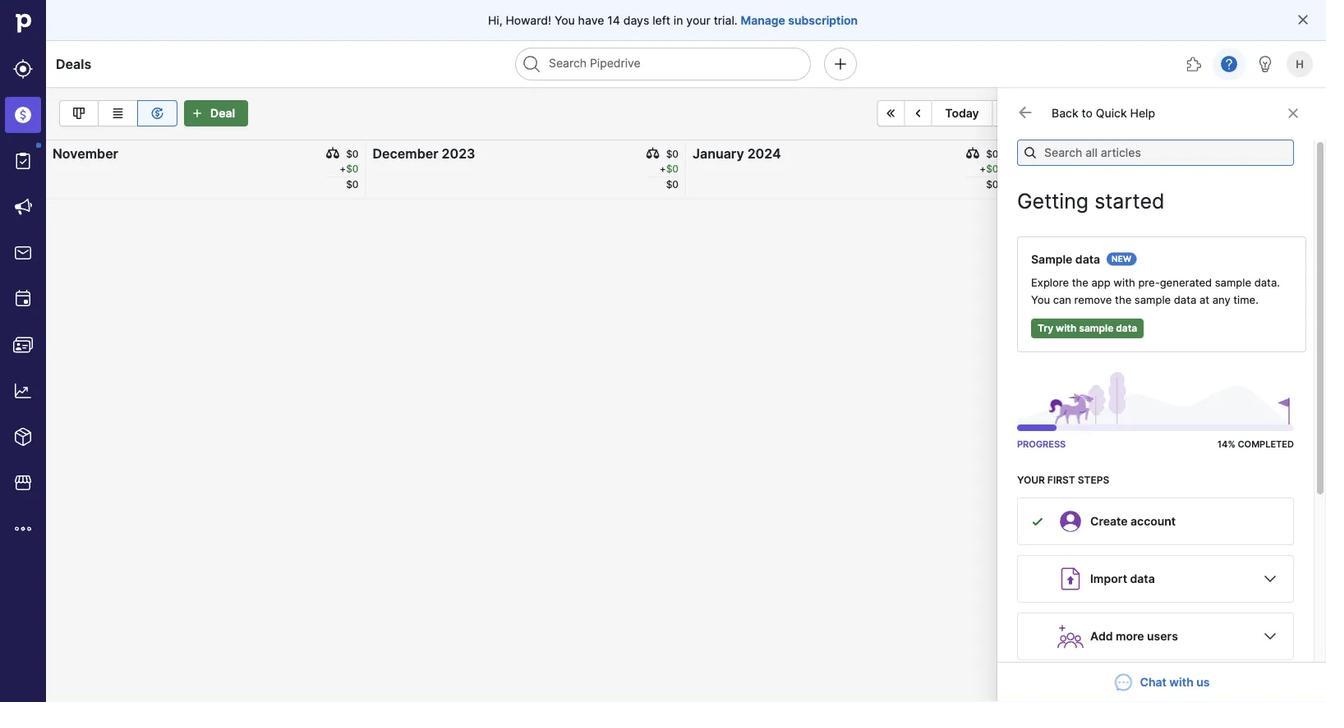 Task type: describe. For each thing, give the bounding box(es) containing it.
1 vertical spatial the
[[1115, 294, 1132, 307]]

home image
[[11, 11, 35, 35]]

data inside button
[[1116, 323, 1138, 335]]

deals
[[56, 56, 91, 72]]

manage subscription link
[[741, 12, 858, 28]]

1 + $0 $0 from the left
[[340, 163, 359, 191]]

steps
[[1078, 474, 1110, 486]]

contacts image
[[13, 335, 33, 355]]

sample data
[[1032, 252, 1101, 266]]

create
[[1091, 515, 1128, 529]]

with for chat with us
[[1170, 676, 1194, 690]]

marketplace image
[[13, 473, 33, 493]]

howard!
[[506, 13, 552, 27]]

$0 $0
[[1307, 163, 1319, 191]]

create account
[[1091, 515, 1176, 529]]

campaigns image
[[13, 197, 33, 217]]

try with sample data button
[[1032, 319, 1144, 339]]

data.
[[1255, 277, 1280, 289]]

with inside explore the app with pre-generated sample data. you can remove the sample data at any time.
[[1114, 277, 1136, 289]]

14%
[[1218, 439, 1236, 450]]

h button
[[1284, 48, 1317, 81]]

deal button
[[184, 100, 248, 127]]

jump forward 4 months image
[[1024, 107, 1044, 120]]

previous month image
[[909, 107, 928, 120]]

quick help image
[[1220, 54, 1240, 74]]

+ $0 $0 for january
[[980, 163, 999, 191]]

quick
[[1096, 106, 1127, 120]]

any
[[1213, 294, 1231, 307]]

0 horizontal spatial the
[[1072, 277, 1089, 289]]

1 + from the left
[[340, 163, 346, 175]]

your
[[687, 13, 711, 27]]

getting started
[[1018, 189, 1165, 214]]

sales assistant image
[[1256, 54, 1276, 74]]

quick add image
[[831, 54, 851, 74]]

getting
[[1018, 189, 1089, 214]]

try with sample data
[[1038, 323, 1138, 335]]

can
[[1053, 294, 1072, 307]]

import data
[[1091, 572, 1155, 586]]

chat
[[1140, 676, 1167, 690]]

0 vertical spatial sample
[[1215, 277, 1252, 289]]

color primary image inside pipeline button
[[1058, 107, 1078, 120]]

today button
[[932, 100, 993, 127]]

data up app
[[1076, 252, 1101, 266]]

sales inbox image
[[13, 243, 33, 263]]

0 vertical spatial you
[[555, 13, 575, 27]]

products image
[[13, 427, 33, 447]]

time.
[[1234, 294, 1259, 307]]

started
[[1095, 189, 1165, 214]]

data inside explore the app with pre-generated sample data. you can remove the sample data at any time.
[[1174, 294, 1197, 307]]

color primary image inside pipeline button
[[1129, 107, 1149, 120]]

in
[[674, 13, 683, 27]]

chat with us
[[1140, 676, 1210, 690]]

try
[[1038, 323, 1054, 335]]

sample inside button
[[1079, 323, 1114, 335]]

to
[[1082, 106, 1093, 120]]

jump back 4 months image
[[881, 107, 901, 120]]

more image
[[13, 519, 33, 539]]

january
[[693, 145, 744, 162]]

manage
[[741, 13, 786, 27]]

help
[[1131, 106, 1156, 120]]

import
[[1091, 572, 1128, 586]]

14% completed
[[1218, 439, 1295, 450]]

+ for december
[[660, 163, 666, 175]]

add
[[1091, 630, 1113, 644]]

leads image
[[13, 59, 33, 79]]



Task type: vqa. For each thing, say whether or not it's contained in the screenshot.
first the + from the right
no



Task type: locate. For each thing, give the bounding box(es) containing it.
sample up any
[[1215, 277, 1252, 289]]

next month image
[[997, 107, 1016, 120]]

0 horizontal spatial you
[[555, 13, 575, 27]]

progress
[[1018, 439, 1066, 450]]

with
[[1114, 277, 1136, 289], [1056, 323, 1077, 335], [1170, 676, 1194, 690]]

menu
[[0, 0, 46, 703]]

you inside explore the app with pre-generated sample data. you can remove the sample data at any time.
[[1032, 294, 1051, 307]]

2024
[[748, 145, 781, 162]]

remove
[[1075, 294, 1112, 307]]

at
[[1200, 294, 1210, 307]]

color secondary image right the next month icon
[[1018, 104, 1034, 121]]

december 2023
[[373, 145, 476, 162]]

the right remove
[[1115, 294, 1132, 307]]

2 horizontal spatial + $0 $0
[[980, 163, 999, 191]]

with for try with sample data
[[1056, 323, 1077, 335]]

back
[[1052, 106, 1079, 120]]

us
[[1197, 676, 1210, 690]]

2 + $0 $0 from the left
[[660, 163, 679, 191]]

1 horizontal spatial color secondary image
[[1284, 107, 1304, 120]]

more
[[1116, 630, 1145, 644]]

subscription
[[789, 13, 858, 27]]

menu item
[[0, 92, 46, 138]]

0 horizontal spatial sample
[[1079, 323, 1114, 335]]

+ for january
[[980, 163, 986, 175]]

deals image
[[13, 105, 33, 125]]

add more users
[[1091, 630, 1179, 644]]

sample down remove
[[1079, 323, 1114, 335]]

1 vertical spatial with
[[1056, 323, 1077, 335]]

back to quick help
[[1052, 106, 1156, 120]]

1 vertical spatial you
[[1032, 294, 1051, 307]]

Search Pipedrive field
[[515, 48, 811, 81]]

users
[[1148, 630, 1179, 644]]

completed
[[1238, 439, 1295, 450]]

with left us
[[1170, 676, 1194, 690]]

+
[[340, 163, 346, 175], [660, 163, 666, 175], [980, 163, 986, 175]]

you down explore
[[1032, 294, 1051, 307]]

deal
[[210, 106, 235, 120]]

2 + from the left
[[660, 163, 666, 175]]

account
[[1131, 515, 1176, 529]]

explore the app with pre-generated sample data. you can remove the sample data at any time.
[[1032, 277, 1280, 307]]

1 horizontal spatial + $0 $0
[[660, 163, 679, 191]]

1 horizontal spatial you
[[1032, 294, 1051, 307]]

0 horizontal spatial color secondary image
[[1018, 104, 1034, 121]]

december
[[373, 145, 439, 162]]

pipeline image
[[69, 104, 89, 123]]

sample down pre-
[[1135, 294, 1171, 307]]

app
[[1092, 277, 1111, 289]]

color undefined image
[[13, 151, 33, 171]]

generated
[[1160, 277, 1213, 289]]

2 vertical spatial with
[[1170, 676, 1194, 690]]

2023
[[442, 145, 476, 162]]

hi, howard! you have 14 days left in your  trial. manage subscription
[[488, 13, 858, 27]]

january 2024
[[693, 145, 781, 162]]

0 horizontal spatial + $0 $0
[[340, 163, 359, 191]]

left
[[653, 13, 671, 27]]

explore
[[1032, 277, 1069, 289]]

data right import
[[1131, 572, 1155, 586]]

your
[[1018, 474, 1045, 486]]

list image
[[108, 104, 128, 123]]

have
[[578, 13, 604, 27]]

data down explore the app with pre-generated sample data. you can remove the sample data at any time. at the right top
[[1116, 323, 1138, 335]]

1 vertical spatial sample
[[1135, 294, 1171, 307]]

+ $0 $0
[[340, 163, 359, 191], [660, 163, 679, 191], [980, 163, 999, 191]]

0 horizontal spatial +
[[340, 163, 346, 175]]

first
[[1048, 474, 1076, 486]]

2 vertical spatial sample
[[1079, 323, 1114, 335]]

today
[[946, 106, 979, 120]]

sample
[[1032, 252, 1073, 266]]

0 horizontal spatial with
[[1056, 323, 1077, 335]]

pipeline button
[[1054, 100, 1153, 127]]

+ $0 $0 for december
[[660, 163, 679, 191]]

data down generated
[[1174, 294, 1197, 307]]

2 horizontal spatial with
[[1170, 676, 1194, 690]]

1 horizontal spatial the
[[1115, 294, 1132, 307]]

3 + $0 $0 from the left
[[980, 163, 999, 191]]

14
[[608, 13, 620, 27]]

the
[[1072, 277, 1089, 289], [1115, 294, 1132, 307]]

with right try
[[1056, 323, 1077, 335]]

1 horizontal spatial with
[[1114, 277, 1136, 289]]

pre-
[[1139, 277, 1160, 289]]

3 + from the left
[[980, 163, 986, 175]]

color primary image
[[1058, 107, 1078, 120], [1270, 107, 1290, 120], [1290, 107, 1309, 120], [647, 147, 660, 160], [967, 147, 980, 160], [1261, 570, 1281, 589], [1261, 627, 1281, 647]]

the left app
[[1072, 277, 1089, 289]]

with right app
[[1114, 277, 1136, 289]]

insights image
[[13, 381, 33, 401]]

data
[[1076, 252, 1101, 266], [1174, 294, 1197, 307], [1116, 323, 1138, 335], [1131, 572, 1155, 586]]

you left have
[[555, 13, 575, 27]]

2 horizontal spatial sample
[[1215, 277, 1252, 289]]

your first steps
[[1018, 474, 1110, 486]]

color secondary image down h button
[[1284, 107, 1304, 120]]

1 horizontal spatial sample
[[1135, 294, 1171, 307]]

color primary inverted image
[[187, 107, 207, 120]]

sample
[[1215, 277, 1252, 289], [1135, 294, 1171, 307], [1079, 323, 1114, 335]]

h
[[1296, 58, 1304, 70]]

you
[[555, 13, 575, 27], [1032, 294, 1051, 307]]

new
[[1112, 254, 1132, 264]]

0 vertical spatial with
[[1114, 277, 1136, 289]]

0 vertical spatial the
[[1072, 277, 1089, 289]]

with inside try with sample data button
[[1056, 323, 1077, 335]]

trial.
[[714, 13, 738, 27]]

november
[[53, 145, 118, 162]]

forecast image
[[148, 104, 167, 123]]

pipeline
[[1081, 106, 1126, 120]]

$0
[[346, 148, 359, 160], [666, 148, 679, 160], [986, 148, 999, 160], [1307, 148, 1319, 160], [346, 163, 359, 175], [666, 163, 679, 175], [986, 163, 999, 175], [1307, 163, 1319, 175], [346, 179, 359, 191], [666, 179, 679, 191], [986, 179, 999, 191], [1307, 179, 1319, 191]]

hi,
[[488, 13, 503, 27]]

color secondary image
[[1018, 104, 1034, 121], [1284, 107, 1304, 120]]

Search all articles text field
[[1018, 140, 1295, 166]]

color positive image
[[1032, 515, 1045, 529]]

february
[[1013, 145, 1070, 162]]

color primary image
[[1297, 13, 1310, 26], [1129, 107, 1149, 120], [1024, 146, 1037, 159], [326, 147, 340, 160], [1287, 147, 1300, 160]]

activities image
[[13, 289, 33, 309]]

2 horizontal spatial +
[[980, 163, 986, 175]]

days
[[624, 13, 650, 27]]

1 horizontal spatial +
[[660, 163, 666, 175]]



